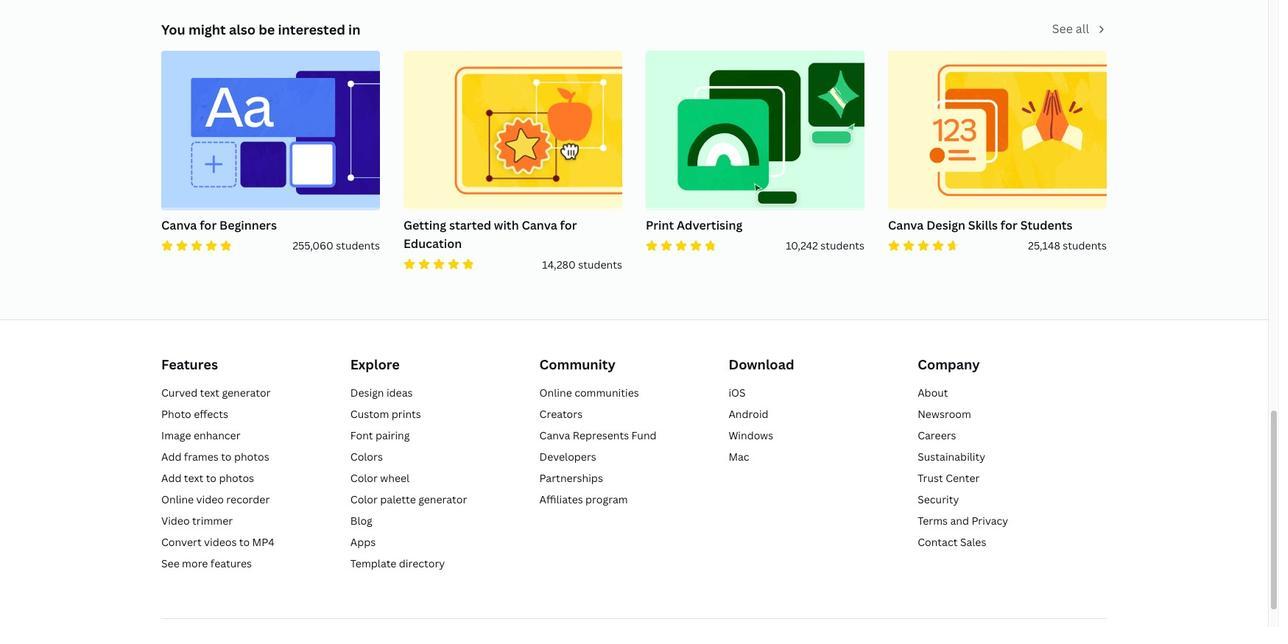 Task type: vqa. For each thing, say whether or not it's contained in the screenshot.
the Team 1 'element'
no



Task type: describe. For each thing, give the bounding box(es) containing it.
canva inside getting started with canva for education
[[522, 217, 557, 233]]

careers link
[[918, 429, 956, 443]]

online inside curved text generator photo effects image enhancer add frames to photos add text to photos online video recorder video trimmer convert videos to mp4 see more features
[[161, 493, 194, 507]]

25,148
[[1028, 239, 1060, 253]]

students
[[1021, 217, 1073, 233]]

newsroom
[[918, 407, 971, 421]]

design inside design ideas custom prints font pairing colors color wheel color palette generator blog apps template directory
[[350, 386, 384, 400]]

wheel
[[380, 471, 410, 485]]

0 horizontal spatial to
[[206, 471, 217, 485]]

font
[[350, 429, 373, 443]]

also
[[229, 21, 256, 39]]

online video recorder link
[[161, 493, 270, 507]]

canva design skills for students link
[[888, 216, 1107, 238]]

blog
[[350, 514, 373, 528]]

frames
[[184, 450, 219, 464]]

print advertising
[[646, 217, 743, 233]]

partnerships
[[540, 471, 603, 485]]

video
[[161, 514, 190, 528]]

getting started with canva for education image
[[404, 51, 622, 210]]

pairing
[[376, 429, 410, 443]]

recorder
[[226, 493, 270, 507]]

mp4
[[252, 536, 275, 550]]

videos
[[204, 536, 237, 550]]

ios
[[729, 386, 746, 400]]

1 vertical spatial text
[[184, 471, 203, 485]]

canva for beginners
[[161, 217, 277, 233]]

be
[[259, 21, 275, 39]]

students for getting started with canva for education
[[578, 258, 622, 272]]

explore
[[350, 356, 400, 373]]

sustainability link
[[918, 450, 986, 464]]

14,280 students
[[542, 258, 622, 272]]

see inside 'link'
[[1052, 21, 1073, 37]]

communities
[[575, 386, 639, 400]]

directory
[[399, 557, 445, 571]]

with
[[494, 217, 519, 233]]

creators link
[[540, 407, 583, 421]]

ideas
[[387, 386, 413, 400]]

14,280
[[542, 258, 576, 272]]

apps link
[[350, 536, 376, 550]]

windows
[[729, 429, 774, 443]]

template directory link
[[350, 557, 445, 571]]

and
[[950, 514, 969, 528]]

1 horizontal spatial design
[[927, 217, 966, 233]]

all
[[1076, 21, 1089, 37]]

getting started with canva for education link
[[404, 216, 622, 257]]

download
[[729, 356, 794, 373]]

color palette generator link
[[350, 493, 467, 507]]

curved
[[161, 386, 198, 400]]

3 for from the left
[[1001, 217, 1018, 233]]

windows link
[[729, 429, 774, 443]]

android
[[729, 407, 769, 421]]

curved text generator link
[[161, 386, 271, 400]]

canva inside online communities creators canva represents fund developers partnerships affiliates program
[[540, 429, 570, 443]]

program
[[586, 493, 628, 507]]

1 add from the top
[[161, 450, 182, 464]]

see more features link
[[161, 557, 252, 571]]

android link
[[729, 407, 769, 421]]

2 color from the top
[[350, 493, 378, 507]]

image enhancer link
[[161, 429, 241, 443]]

trimmer
[[192, 514, 233, 528]]

0 vertical spatial to
[[221, 450, 232, 464]]

photo effects link
[[161, 407, 228, 421]]

features
[[211, 557, 252, 571]]

you
[[161, 21, 185, 39]]

0 vertical spatial photos
[[234, 450, 269, 464]]

interested
[[278, 21, 345, 39]]

palette
[[380, 493, 416, 507]]

canva design skills for students image
[[888, 51, 1107, 210]]

image
[[161, 429, 191, 443]]

print advertising image
[[646, 51, 865, 210]]

255,060 students
[[293, 239, 380, 253]]

affiliates program link
[[540, 493, 628, 507]]

fund
[[632, 429, 657, 443]]

effects
[[194, 407, 228, 421]]

in
[[348, 21, 360, 39]]

might
[[188, 21, 226, 39]]

about
[[918, 386, 948, 400]]

add frames to photos link
[[161, 450, 269, 464]]

getting
[[404, 217, 446, 233]]

students for print advertising
[[821, 239, 865, 253]]



Task type: locate. For each thing, give the bounding box(es) containing it.
students right 14,280
[[578, 258, 622, 272]]

security link
[[918, 493, 959, 507]]

1 vertical spatial see
[[161, 557, 179, 571]]

for left beginners
[[200, 217, 217, 233]]

custom prints link
[[350, 407, 421, 421]]

video trimmer link
[[161, 514, 233, 528]]

1 vertical spatial online
[[161, 493, 194, 507]]

terms
[[918, 514, 948, 528]]

template
[[350, 557, 397, 571]]

1 horizontal spatial for
[[560, 217, 577, 233]]

10,242 students
[[786, 239, 865, 253]]

custom
[[350, 407, 389, 421]]

add text to photos link
[[161, 471, 254, 485]]

to left mp4
[[239, 536, 250, 550]]

0 horizontal spatial generator
[[222, 386, 271, 400]]

see down convert
[[161, 557, 179, 571]]

0 vertical spatial color
[[350, 471, 378, 485]]

advertising
[[677, 217, 743, 233]]

see all
[[1052, 21, 1089, 37]]

design up custom
[[350, 386, 384, 400]]

1 horizontal spatial online
[[540, 386, 572, 400]]

canva represents fund link
[[540, 429, 657, 443]]

design ideas link
[[350, 386, 413, 400]]

blog link
[[350, 514, 373, 528]]

online communities link
[[540, 386, 639, 400]]

about newsroom careers sustainability trust center security terms and privacy contact sales
[[918, 386, 1008, 550]]

affiliates
[[540, 493, 583, 507]]

contact sales link
[[918, 536, 986, 550]]

started
[[449, 217, 491, 233]]

see left all
[[1052, 21, 1073, 37]]

design
[[927, 217, 966, 233], [350, 386, 384, 400]]

color
[[350, 471, 378, 485], [350, 493, 378, 507]]

students right 25,148 in the right of the page
[[1063, 239, 1107, 253]]

see
[[1052, 21, 1073, 37], [161, 557, 179, 571]]

security
[[918, 493, 959, 507]]

1 horizontal spatial generator
[[418, 493, 467, 507]]

ios link
[[729, 386, 746, 400]]

0 vertical spatial add
[[161, 450, 182, 464]]

students for canva design skills for students
[[1063, 239, 1107, 253]]

video
[[196, 493, 224, 507]]

creators
[[540, 407, 583, 421]]

community
[[540, 356, 616, 373]]

generator inside curved text generator photo effects image enhancer add frames to photos add text to photos online video recorder video trimmer convert videos to mp4 see more features
[[222, 386, 271, 400]]

1 color from the top
[[350, 471, 378, 485]]

add down the image
[[161, 450, 182, 464]]

convert videos to mp4 link
[[161, 536, 275, 550]]

getting started with canva for education
[[404, 217, 577, 252]]

canva
[[161, 217, 197, 233], [522, 217, 557, 233], [888, 217, 924, 233], [540, 429, 570, 443]]

0 vertical spatial online
[[540, 386, 572, 400]]

2 horizontal spatial for
[[1001, 217, 1018, 233]]

see all link
[[1052, 20, 1107, 39]]

text up effects
[[200, 386, 219, 400]]

beginners
[[219, 217, 277, 233]]

students right 255,060
[[336, 239, 380, 253]]

online up video
[[161, 493, 194, 507]]

generator inside design ideas custom prints font pairing colors color wheel color palette generator blog apps template directory
[[418, 493, 467, 507]]

skills
[[968, 217, 998, 233]]

mac
[[729, 450, 750, 464]]

add up video
[[161, 471, 182, 485]]

to up video
[[206, 471, 217, 485]]

partnerships link
[[540, 471, 603, 485]]

255,060
[[293, 239, 334, 253]]

ds lp course thumbnails (1) image
[[161, 51, 380, 210]]

generator up effects
[[222, 386, 271, 400]]

sales
[[960, 536, 986, 550]]

students right 10,242
[[821, 239, 865, 253]]

design ideas custom prints font pairing colors color wheel color palette generator blog apps template directory
[[350, 386, 467, 571]]

enhancer
[[194, 429, 241, 443]]

colors
[[350, 450, 383, 464]]

2 for from the left
[[560, 217, 577, 233]]

online
[[540, 386, 572, 400], [161, 493, 194, 507]]

features
[[161, 356, 218, 373]]

10,242
[[786, 239, 818, 253]]

ios android windows mac
[[729, 386, 774, 464]]

convert
[[161, 536, 202, 550]]

represents
[[573, 429, 629, 443]]

see inside curved text generator photo effects image enhancer add frames to photos add text to photos online video recorder video trimmer convert videos to mp4 see more features
[[161, 557, 179, 571]]

you might also be interested in
[[161, 21, 360, 39]]

0 vertical spatial see
[[1052, 21, 1073, 37]]

online inside online communities creators canva represents fund developers partnerships affiliates program
[[540, 386, 572, 400]]

online up creators
[[540, 386, 572, 400]]

add
[[161, 450, 182, 464], [161, 471, 182, 485]]

center
[[946, 471, 980, 485]]

print
[[646, 217, 674, 233]]

curved text generator photo effects image enhancer add frames to photos add text to photos online video recorder video trimmer convert videos to mp4 see more features
[[161, 386, 275, 571]]

1 vertical spatial to
[[206, 471, 217, 485]]

1 vertical spatial add
[[161, 471, 182, 485]]

0 vertical spatial design
[[927, 217, 966, 233]]

to down enhancer
[[221, 450, 232, 464]]

for
[[200, 217, 217, 233], [560, 217, 577, 233], [1001, 217, 1018, 233]]

online communities creators canva represents fund developers partnerships affiliates program
[[540, 386, 657, 507]]

color up blog
[[350, 493, 378, 507]]

privacy
[[972, 514, 1008, 528]]

for right skills
[[1001, 217, 1018, 233]]

0 horizontal spatial design
[[350, 386, 384, 400]]

generator right palette
[[418, 493, 467, 507]]

1 horizontal spatial see
[[1052, 21, 1073, 37]]

developers link
[[540, 450, 596, 464]]

mac link
[[729, 450, 750, 464]]

font pairing link
[[350, 429, 410, 443]]

color down colors link
[[350, 471, 378, 485]]

generator
[[222, 386, 271, 400], [418, 493, 467, 507]]

for inside getting started with canva for education
[[560, 217, 577, 233]]

photo
[[161, 407, 191, 421]]

company
[[918, 356, 980, 373]]

1 vertical spatial photos
[[219, 471, 254, 485]]

0 horizontal spatial online
[[161, 493, 194, 507]]

color wheel link
[[350, 471, 410, 485]]

0 horizontal spatial see
[[161, 557, 179, 571]]

design left skills
[[927, 217, 966, 233]]

25,148 students
[[1028, 239, 1107, 253]]

contact
[[918, 536, 958, 550]]

terms and privacy link
[[918, 514, 1008, 528]]

developers
[[540, 450, 596, 464]]

for up 14,280
[[560, 217, 577, 233]]

trust
[[918, 471, 943, 485]]

colors link
[[350, 450, 383, 464]]

0 vertical spatial text
[[200, 386, 219, 400]]

photos up recorder
[[219, 471, 254, 485]]

photos down enhancer
[[234, 450, 269, 464]]

text down frames
[[184, 471, 203, 485]]

2 vertical spatial to
[[239, 536, 250, 550]]

students for canva for beginners
[[336, 239, 380, 253]]

1 vertical spatial design
[[350, 386, 384, 400]]

2 add from the top
[[161, 471, 182, 485]]

trust center link
[[918, 471, 980, 485]]

2 horizontal spatial to
[[239, 536, 250, 550]]

1 for from the left
[[200, 217, 217, 233]]

0 vertical spatial generator
[[222, 386, 271, 400]]

1 vertical spatial generator
[[418, 493, 467, 507]]

more
[[182, 557, 208, 571]]

1 vertical spatial color
[[350, 493, 378, 507]]

0 horizontal spatial for
[[200, 217, 217, 233]]

1 horizontal spatial to
[[221, 450, 232, 464]]

canva for beginners link
[[161, 216, 380, 238]]

to
[[221, 450, 232, 464], [206, 471, 217, 485], [239, 536, 250, 550]]



